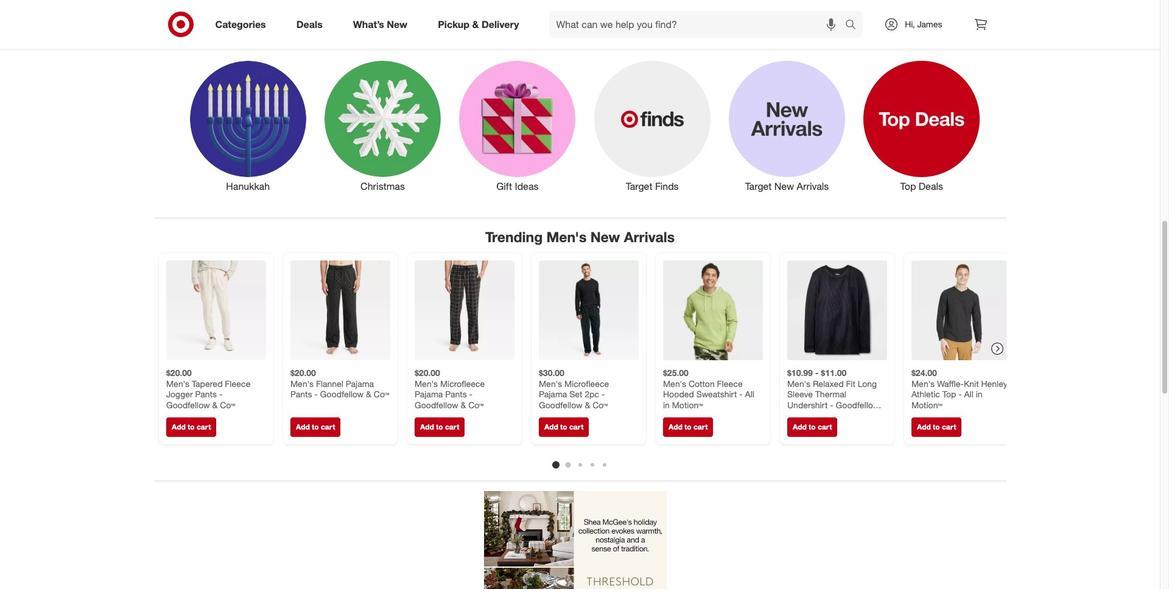 Task type: locate. For each thing, give the bounding box(es) containing it.
6 add to cart button from the left
[[787, 418, 838, 437]]

add to cart down set
[[544, 423, 584, 432]]

add down jogger
[[171, 423, 185, 432]]

3 to from the left
[[436, 423, 443, 432]]

0 horizontal spatial $20.00
[[166, 368, 192, 378]]

add down $20.00 men's microfleece pajama pants - goodfellow & co™
[[420, 423, 434, 432]]

add to cart button for men's microfleece pajama set 2pc - goodfellow & co™
[[539, 418, 589, 437]]

2 fleece from the left
[[717, 379, 743, 389]]

men's
[[547, 229, 587, 246], [166, 379, 189, 389], [290, 379, 313, 389], [415, 379, 438, 389], [539, 379, 562, 389], [663, 379, 686, 389], [787, 379, 811, 389], [912, 379, 935, 389]]

0 horizontal spatial in
[[663, 400, 670, 410]]

0 horizontal spatial pants
[[195, 389, 217, 400]]

1 vertical spatial top
[[943, 389, 956, 400]]

men's cotton fleece hooded sweatshirt - all in motion™ image
[[663, 261, 763, 361], [663, 261, 763, 361]]

$20.00 men's flannel pajama pants - goodfellow & co™
[[290, 368, 389, 400]]

pants inside $20.00 men's flannel pajama pants - goodfellow & co™
[[290, 389, 312, 400]]

add to cart for $20.00 men's tapered fleece jogger pants - goodfellow & co™
[[171, 423, 211, 432]]

add to cart for $24.00 men's waffle-knit henley athletic top - all in motion™
[[917, 423, 956, 432]]

motion™ inside the "$25.00 men's cotton fleece hooded sweatshirt - all in motion™"
[[672, 400, 703, 410]]

$10.99
[[787, 368, 813, 378]]

to down undershirt
[[809, 423, 816, 432]]

fleece for tapered
[[225, 379, 250, 389]]

2pc
[[585, 389, 599, 400]]

2 horizontal spatial pants
[[445, 389, 467, 400]]

$20.00 inside $20.00 men's flannel pajama pants - goodfellow & co™
[[290, 368, 316, 378]]

henley
[[981, 379, 1008, 389]]

to down $20.00 men's microfleece pajama pants - goodfellow & co™
[[436, 423, 443, 432]]

add for $20.00 men's microfleece pajama pants - goodfellow & co™
[[420, 423, 434, 432]]

3 $20.00 from the left
[[415, 368, 440, 378]]

what's new link
[[343, 11, 423, 38]]

4 add to cart from the left
[[544, 423, 584, 432]]

to down jogger
[[187, 423, 194, 432]]

in down hooded
[[663, 400, 670, 410]]

1 add to cart button from the left
[[166, 418, 216, 437]]

1 horizontal spatial target
[[745, 181, 772, 193]]

all inside $24.00 men's waffle-knit henley athletic top - all in motion™
[[964, 389, 974, 400]]

3 cart from the left
[[445, 423, 459, 432]]

0 horizontal spatial pajama
[[346, 379, 374, 389]]

6 cart from the left
[[818, 423, 832, 432]]

men's for $20.00 men's microfleece pajama pants - goodfellow & co™
[[415, 379, 438, 389]]

5 add from the left
[[669, 423, 683, 432]]

add to cart button for men's microfleece pajama pants - goodfellow & co™
[[415, 418, 465, 437]]

to down "$30.00 men's microfleece pajama set 2pc - goodfellow & co™"
[[560, 423, 567, 432]]

hooded
[[663, 389, 694, 400]]

fleece
[[225, 379, 250, 389], [717, 379, 743, 389]]

1 to from the left
[[187, 423, 194, 432]]

men's for $30.00 men's microfleece pajama set 2pc - goodfellow & co™
[[539, 379, 562, 389]]

1 cart from the left
[[196, 423, 211, 432]]

men's inside $20.00 men's tapered fleece jogger pants - goodfellow & co™
[[166, 379, 189, 389]]

0 horizontal spatial fleece
[[225, 379, 250, 389]]

add to cart down jogger
[[171, 423, 211, 432]]

add to cart down $20.00 men's microfleece pajama pants - goodfellow & co™
[[420, 423, 459, 432]]

$20.00 for $20.00 men's flannel pajama pants - goodfellow & co™
[[290, 368, 316, 378]]

cart down undershirt
[[818, 423, 832, 432]]

pickup
[[438, 18, 470, 30]]

jogger
[[166, 389, 193, 400]]

cart down set
[[569, 423, 584, 432]]

microfleece
[[440, 379, 485, 389], [564, 379, 609, 389]]

cart down "flannel"
[[321, 423, 335, 432]]

motion™ down the athletic
[[912, 400, 943, 410]]

1 vertical spatial arrivals
[[624, 229, 675, 246]]

2 all from the left
[[964, 389, 974, 400]]

cart
[[196, 423, 211, 432], [321, 423, 335, 432], [445, 423, 459, 432], [569, 423, 584, 432], [694, 423, 708, 432], [818, 423, 832, 432], [942, 423, 956, 432]]

top
[[901, 181, 917, 193], [943, 389, 956, 400]]

in
[[976, 389, 983, 400], [663, 400, 670, 410]]

pants inside $20.00 men's microfleece pajama pants - goodfellow & co™
[[445, 389, 467, 400]]

search button
[[840, 11, 870, 40]]

7 cart from the left
[[942, 423, 956, 432]]

1 pants from the left
[[195, 389, 217, 400]]

motion™
[[672, 400, 703, 410], [912, 400, 943, 410]]

add
[[171, 423, 185, 432], [296, 423, 310, 432], [420, 423, 434, 432], [544, 423, 558, 432], [669, 423, 683, 432], [793, 423, 807, 432], [917, 423, 931, 432]]

6 to from the left
[[809, 423, 816, 432]]

0 horizontal spatial new
[[387, 18, 408, 30]]

top deals
[[901, 181, 944, 193]]

cart for men's tapered fleece jogger pants - goodfellow & co™
[[196, 423, 211, 432]]

fleece inside $20.00 men's tapered fleece jogger pants - goodfellow & co™
[[225, 379, 250, 389]]

1 horizontal spatial motion™
[[912, 400, 943, 410]]

3 add to cart button from the left
[[415, 418, 465, 437]]

men's inside "$30.00 men's microfleece pajama set 2pc - goodfellow & co™"
[[539, 379, 562, 389]]

men's for $24.00 men's waffle-knit henley athletic top - all in motion™
[[912, 379, 935, 389]]

hanukkah link
[[181, 59, 315, 194]]

add to cart
[[171, 423, 211, 432], [296, 423, 335, 432], [420, 423, 459, 432], [544, 423, 584, 432], [669, 423, 708, 432], [793, 423, 832, 432], [917, 423, 956, 432]]

microfleece inside "$30.00 men's microfleece pajama set 2pc - goodfellow & co™"
[[564, 379, 609, 389]]

$20.00 men's microfleece pajama pants - goodfellow & co™
[[415, 368, 485, 410]]

what's new
[[353, 18, 408, 30]]

add to cart button down jogger
[[166, 418, 216, 437]]

What can we help you find? suggestions appear below search field
[[549, 11, 849, 38]]

christmas
[[361, 181, 405, 193]]

& inside "$30.00 men's microfleece pajama set 2pc - goodfellow & co™"
[[585, 400, 590, 410]]

cart for men's microfleece pajama pants - goodfellow & co™
[[445, 423, 459, 432]]

deals
[[297, 18, 323, 30], [919, 181, 944, 193]]

target
[[626, 181, 653, 193], [745, 181, 772, 193]]

men's microfleece pajama pants - goodfellow & co™ image
[[415, 261, 514, 361], [415, 261, 514, 361]]

men's microfleece pajama set 2pc - goodfellow & co™ image
[[539, 261, 639, 361], [539, 261, 639, 361]]

1 horizontal spatial arrivals
[[797, 181, 829, 193]]

goodfellow
[[320, 389, 364, 400], [166, 400, 210, 410], [415, 400, 458, 410], [539, 400, 582, 410], [836, 400, 879, 410]]

deals link
[[286, 11, 338, 38]]

- inside the "$25.00 men's cotton fleece hooded sweatshirt - all in motion™"
[[739, 389, 743, 400]]

add to cart button down undershirt
[[787, 418, 838, 437]]

7 add to cart button from the left
[[912, 418, 962, 437]]

1 vertical spatial in
[[663, 400, 670, 410]]

1 horizontal spatial fleece
[[717, 379, 743, 389]]

hanukkah
[[226, 181, 270, 193]]

& inside the $10.99 - $11.00 men's relaxed fit long sleeve thermal undershirt - goodfellow & co™
[[882, 400, 887, 410]]

men's for trending men's new arrivals
[[547, 229, 587, 246]]

0 horizontal spatial microfleece
[[440, 379, 485, 389]]

of
[[524, 27, 541, 49]]

add to cart down hooded
[[669, 423, 708, 432]]

5 to from the left
[[685, 423, 692, 432]]

&
[[472, 18, 479, 30], [366, 389, 371, 400], [212, 400, 217, 410], [461, 400, 466, 410], [585, 400, 590, 410], [882, 400, 887, 410]]

4 to from the left
[[560, 423, 567, 432]]

add to cart button down set
[[539, 418, 589, 437]]

pajama inside $20.00 men's microfleece pajama pants - goodfellow & co™
[[415, 389, 443, 400]]

0 horizontal spatial top
[[901, 181, 917, 193]]

- inside "$30.00 men's microfleece pajama set 2pc - goodfellow & co™"
[[602, 389, 605, 400]]

0 horizontal spatial deals
[[297, 18, 323, 30]]

men's flannel pajama pants - goodfellow & co™ image
[[290, 261, 390, 361], [290, 261, 390, 361]]

2 horizontal spatial pajama
[[539, 389, 567, 400]]

3 add to cart from the left
[[420, 423, 459, 432]]

1 horizontal spatial microfleece
[[564, 379, 609, 389]]

add to cart down undershirt
[[793, 423, 832, 432]]

1 horizontal spatial pajama
[[415, 389, 443, 400]]

pajama inside $20.00 men's flannel pajama pants - goodfellow & co™
[[346, 379, 374, 389]]

0 vertical spatial in
[[976, 389, 983, 400]]

men's inside $20.00 men's microfleece pajama pants - goodfellow & co™
[[415, 379, 438, 389]]

2 target from the left
[[745, 181, 772, 193]]

cart for men's microfleece pajama set 2pc - goodfellow & co™
[[569, 423, 584, 432]]

& inside $20.00 men's microfleece pajama pants - goodfellow & co™
[[461, 400, 466, 410]]

add down the athletic
[[917, 423, 931, 432]]

add to cart down the athletic
[[917, 423, 956, 432]]

what's
[[546, 27, 600, 49]]

to for men's waffle-knit henley athletic top - all in motion™
[[933, 423, 940, 432]]

1 horizontal spatial all
[[964, 389, 974, 400]]

$20.00 inside $20.00 men's microfleece pajama pants - goodfellow & co™
[[415, 368, 440, 378]]

men's inside $20.00 men's flannel pajama pants - goodfellow & co™
[[290, 379, 313, 389]]

0 vertical spatial new
[[387, 18, 408, 30]]

$20.00 inside $20.00 men's tapered fleece jogger pants - goodfellow & co™
[[166, 368, 192, 378]]

1 $20.00 from the left
[[166, 368, 192, 378]]

in inside $24.00 men's waffle-knit henley athletic top - all in motion™
[[976, 389, 983, 400]]

undershirt
[[787, 400, 828, 410]]

cart down $24.00 men's waffle-knit henley athletic top - all in motion™
[[942, 423, 956, 432]]

1 motion™ from the left
[[672, 400, 703, 410]]

fleece up sweatshirt
[[717, 379, 743, 389]]

microfleece inside $20.00 men's microfleece pajama pants - goodfellow & co™
[[440, 379, 485, 389]]

7 add to cart from the left
[[917, 423, 956, 432]]

6 add from the left
[[793, 423, 807, 432]]

add to cart button
[[166, 418, 216, 437], [290, 418, 340, 437], [415, 418, 465, 437], [539, 418, 589, 437], [663, 418, 713, 437], [787, 418, 838, 437], [912, 418, 962, 437]]

pants
[[195, 389, 217, 400], [290, 389, 312, 400], [445, 389, 467, 400]]

pickup & delivery link
[[428, 11, 535, 38]]

1 add to cart from the left
[[171, 423, 211, 432]]

add to cart button down "flannel"
[[290, 418, 340, 437]]

all right sweatshirt
[[745, 389, 754, 400]]

to
[[187, 423, 194, 432], [312, 423, 319, 432], [436, 423, 443, 432], [560, 423, 567, 432], [685, 423, 692, 432], [809, 423, 816, 432], [933, 423, 940, 432]]

going
[[605, 27, 652, 49]]

3 pants from the left
[[445, 389, 467, 400]]

cotton
[[689, 379, 715, 389]]

add down undershirt
[[793, 423, 807, 432]]

to down hooded
[[685, 423, 692, 432]]

add to cart button down $20.00 men's microfleece pajama pants - goodfellow & co™
[[415, 418, 465, 437]]

pants inside $20.00 men's tapered fleece jogger pants - goodfellow & co™
[[195, 389, 217, 400]]

trending men's new arrivals
[[486, 229, 675, 246]]

-
[[815, 368, 819, 378], [219, 389, 222, 400], [314, 389, 318, 400], [469, 389, 472, 400], [602, 389, 605, 400], [739, 389, 743, 400], [959, 389, 962, 400], [830, 400, 834, 410]]

4 add from the left
[[544, 423, 558, 432]]

5 add to cart button from the left
[[663, 418, 713, 437]]

pants for men's flannel pajama pants - goodfellow & co™
[[290, 389, 312, 400]]

co™
[[374, 389, 389, 400], [220, 400, 235, 410], [468, 400, 484, 410], [593, 400, 608, 410], [787, 411, 803, 421]]

in down knit
[[976, 389, 983, 400]]

1 horizontal spatial top
[[943, 389, 956, 400]]

add to cart button down hooded
[[663, 418, 713, 437]]

0 horizontal spatial all
[[745, 389, 754, 400]]

1 horizontal spatial new
[[591, 229, 620, 246]]

3 add from the left
[[420, 423, 434, 432]]

men's for $20.00 men's tapered fleece jogger pants - goodfellow & co™
[[166, 379, 189, 389]]

to for men's microfleece pajama pants - goodfellow & co™
[[436, 423, 443, 432]]

add to cart for $10.99 - $11.00 men's relaxed fit long sleeve thermal undershirt - goodfellow & co™
[[793, 423, 832, 432]]

all
[[745, 389, 754, 400], [964, 389, 974, 400]]

add down "$30.00 men's microfleece pajama set 2pc - goodfellow & co™"
[[544, 423, 558, 432]]

$20.00
[[166, 368, 192, 378], [290, 368, 316, 378], [415, 368, 440, 378]]

men's tapered fleece jogger pants - goodfellow & co™ image
[[166, 261, 266, 361], [166, 261, 266, 361]]

gift ideas link
[[450, 59, 585, 194]]

fleece inside the "$25.00 men's cotton fleece hooded sweatshirt - all in motion™"
[[717, 379, 743, 389]]

1 fleece from the left
[[225, 379, 250, 389]]

1 horizontal spatial deals
[[919, 181, 944, 193]]

1 add from the left
[[171, 423, 185, 432]]

2 microfleece from the left
[[564, 379, 609, 389]]

7 to from the left
[[933, 423, 940, 432]]

2 to from the left
[[312, 423, 319, 432]]

microfleece for set
[[564, 379, 609, 389]]

add down $20.00 men's flannel pajama pants - goodfellow & co™
[[296, 423, 310, 432]]

0 horizontal spatial motion™
[[672, 400, 703, 410]]

6 add to cart from the left
[[793, 423, 832, 432]]

2 add from the left
[[296, 423, 310, 432]]

5 add to cart from the left
[[669, 423, 708, 432]]

more
[[476, 27, 520, 49]]

knit
[[964, 379, 979, 389]]

add for $20.00 men's tapered fleece jogger pants - goodfellow & co™
[[171, 423, 185, 432]]

men's inside the "$25.00 men's cotton fleece hooded sweatshirt - all in motion™"
[[663, 379, 686, 389]]

- inside $20.00 men's tapered fleece jogger pants - goodfellow & co™
[[219, 389, 222, 400]]

all down knit
[[964, 389, 974, 400]]

ideas
[[515, 181, 539, 193]]

1 horizontal spatial pants
[[290, 389, 312, 400]]

2 horizontal spatial $20.00
[[415, 368, 440, 378]]

1 target from the left
[[626, 181, 653, 193]]

2 cart from the left
[[321, 423, 335, 432]]

7 add from the left
[[917, 423, 931, 432]]

$25.00 men's cotton fleece hooded sweatshirt - all in motion™
[[663, 368, 754, 410]]

goodfellow inside $20.00 men's tapered fleece jogger pants - goodfellow & co™
[[166, 400, 210, 410]]

1 vertical spatial new
[[775, 181, 795, 193]]

pajama for men's microfleece pajama set 2pc - goodfellow & co™
[[539, 389, 567, 400]]

4 cart from the left
[[569, 423, 584, 432]]

finds
[[655, 181, 679, 193]]

1 horizontal spatial $20.00
[[290, 368, 316, 378]]

to down "flannel"
[[312, 423, 319, 432]]

christmas link
[[315, 59, 450, 194]]

categories link
[[205, 11, 281, 38]]

$25.00
[[663, 368, 689, 378]]

2 motion™ from the left
[[912, 400, 943, 410]]

0 vertical spatial deals
[[297, 18, 323, 30]]

co™ inside "$30.00 men's microfleece pajama set 2pc - goodfellow & co™"
[[593, 400, 608, 410]]

add to cart button for men's tapered fleece jogger pants - goodfellow & co™
[[166, 418, 216, 437]]

motion™ down hooded
[[672, 400, 703, 410]]

right
[[683, 27, 722, 49]]

cart down $20.00 men's tapered fleece jogger pants - goodfellow & co™
[[196, 423, 211, 432]]

thermal
[[815, 389, 846, 400]]

cart down $20.00 men's microfleece pajama pants - goodfellow & co™
[[445, 423, 459, 432]]

add to cart button for men's cotton fleece hooded sweatshirt - all in motion™
[[663, 418, 713, 437]]

add to cart button for men's waffle-knit henley athletic top - all in motion™
[[912, 418, 962, 437]]

1 horizontal spatial in
[[976, 389, 983, 400]]

search
[[840, 19, 870, 31]]

2 add to cart from the left
[[296, 423, 335, 432]]

cart for men's relaxed fit long sleeve thermal undershirt - goodfellow & co™
[[818, 423, 832, 432]]

add to cart down "flannel"
[[296, 423, 335, 432]]

2 add to cart button from the left
[[290, 418, 340, 437]]

pajama
[[346, 379, 374, 389], [415, 389, 443, 400], [539, 389, 567, 400]]

2 horizontal spatial new
[[775, 181, 795, 193]]

4 add to cart button from the left
[[539, 418, 589, 437]]

athletic
[[912, 389, 940, 400]]

$24.00 men's waffle-knit henley athletic top - all in motion™
[[912, 368, 1008, 410]]

0 vertical spatial arrivals
[[797, 181, 829, 193]]

2 pants from the left
[[290, 389, 312, 400]]

1 microfleece from the left
[[440, 379, 485, 389]]

to down the athletic
[[933, 423, 940, 432]]

add down hooded
[[669, 423, 683, 432]]

men's inside the $10.99 - $11.00 men's relaxed fit long sleeve thermal undershirt - goodfellow & co™
[[787, 379, 811, 389]]

0 horizontal spatial target
[[626, 181, 653, 193]]

on
[[657, 27, 678, 49]]

co™ inside $20.00 men's microfleece pajama pants - goodfellow & co™
[[468, 400, 484, 410]]

1 all from the left
[[745, 389, 754, 400]]

top inside $24.00 men's waffle-knit henley athletic top - all in motion™
[[943, 389, 956, 400]]

cart down sweatshirt
[[694, 423, 708, 432]]

new
[[387, 18, 408, 30], [775, 181, 795, 193], [591, 229, 620, 246]]

men's waffle-knit henley athletic top - all in motion™ image
[[912, 261, 1012, 361], [912, 261, 1012, 361]]

categories
[[215, 18, 266, 30]]

add to cart button down the athletic
[[912, 418, 962, 437]]

5 cart from the left
[[694, 423, 708, 432]]

men's inside $24.00 men's waffle-knit henley athletic top - all in motion™
[[912, 379, 935, 389]]

pajama for men's flannel pajama pants - goodfellow & co™
[[346, 379, 374, 389]]

james
[[918, 19, 943, 29]]

pajama inside "$30.00 men's microfleece pajama set 2pc - goodfellow & co™"
[[539, 389, 567, 400]]

trending
[[486, 229, 543, 246]]

fleece right tapered
[[225, 379, 250, 389]]

arrivals
[[797, 181, 829, 193], [624, 229, 675, 246]]

target new arrivals link
[[720, 59, 855, 194]]

men's relaxed fit long sleeve thermal undershirt - goodfellow & co™ image
[[787, 261, 887, 361], [787, 261, 887, 361]]

2 $20.00 from the left
[[290, 368, 316, 378]]

$20.00 for $20.00 men's tapered fleece jogger pants - goodfellow & co™
[[166, 368, 192, 378]]



Task type: vqa. For each thing, say whether or not it's contained in the screenshot.
the topmost New
yes



Task type: describe. For each thing, give the bounding box(es) containing it.
pickup & delivery
[[438, 18, 519, 30]]

new for target
[[775, 181, 795, 193]]

hi,
[[905, 19, 915, 29]]

& inside $20.00 men's flannel pajama pants - goodfellow & co™
[[366, 389, 371, 400]]

cart for men's waffle-knit henley athletic top - all in motion™
[[942, 423, 956, 432]]

explore more of what's going on right now
[[408, 27, 763, 49]]

target finds link
[[585, 59, 720, 194]]

tapered
[[192, 379, 222, 389]]

men's for $25.00 men's cotton fleece hooded sweatshirt - all in motion™
[[663, 379, 686, 389]]

add to cart for $20.00 men's microfleece pajama pants - goodfellow & co™
[[420, 423, 459, 432]]

goodfellow inside $20.00 men's flannel pajama pants - goodfellow & co™
[[320, 389, 364, 400]]

$30.00
[[539, 368, 564, 378]]

to for men's tapered fleece jogger pants - goodfellow & co™
[[187, 423, 194, 432]]

long
[[858, 379, 877, 389]]

men's for $20.00 men's flannel pajama pants - goodfellow & co™
[[290, 379, 313, 389]]

target new arrivals
[[745, 181, 829, 193]]

sweatshirt
[[696, 389, 737, 400]]

cart for men's flannel pajama pants - goodfellow & co™
[[321, 423, 335, 432]]

target finds
[[626, 181, 679, 193]]

add for $30.00 men's microfleece pajama set 2pc - goodfellow & co™
[[544, 423, 558, 432]]

& inside $20.00 men's tapered fleece jogger pants - goodfellow & co™
[[212, 400, 217, 410]]

fleece for cotton
[[717, 379, 743, 389]]

waffle-
[[937, 379, 964, 389]]

target for target new arrivals
[[745, 181, 772, 193]]

add for $24.00 men's waffle-knit henley athletic top - all in motion™
[[917, 423, 931, 432]]

set
[[569, 389, 582, 400]]

$24.00
[[912, 368, 937, 378]]

add to cart for $30.00 men's microfleece pajama set 2pc - goodfellow & co™
[[544, 423, 584, 432]]

0 horizontal spatial arrivals
[[624, 229, 675, 246]]

goodfellow inside "$30.00 men's microfleece pajama set 2pc - goodfellow & co™"
[[539, 400, 582, 410]]

fit
[[846, 379, 856, 389]]

co™ inside $20.00 men's tapered fleece jogger pants - goodfellow & co™
[[220, 400, 235, 410]]

pajama for men's microfleece pajama pants - goodfellow & co™
[[415, 389, 443, 400]]

pants for men's microfleece pajama pants - goodfellow & co™
[[445, 389, 467, 400]]

add to cart for $20.00 men's flannel pajama pants - goodfellow & co™
[[296, 423, 335, 432]]

$10.99 - $11.00 men's relaxed fit long sleeve thermal undershirt - goodfellow & co™
[[787, 368, 887, 421]]

arrivals inside 'target new arrivals' link
[[797, 181, 829, 193]]

delivery
[[482, 18, 519, 30]]

now
[[727, 27, 763, 49]]

1 vertical spatial deals
[[919, 181, 944, 193]]

- inside $24.00 men's waffle-knit henley athletic top - all in motion™
[[959, 389, 962, 400]]

goodfellow inside $20.00 men's microfleece pajama pants - goodfellow & co™
[[415, 400, 458, 410]]

add for $25.00 men's cotton fleece hooded sweatshirt - all in motion™
[[669, 423, 683, 432]]

add for $10.99 - $11.00 men's relaxed fit long sleeve thermal undershirt - goodfellow & co™
[[793, 423, 807, 432]]

goodfellow inside the $10.99 - $11.00 men's relaxed fit long sleeve thermal undershirt - goodfellow & co™
[[836, 400, 879, 410]]

in inside the "$25.00 men's cotton fleece hooded sweatshirt - all in motion™"
[[663, 400, 670, 410]]

$30.00 men's microfleece pajama set 2pc - goodfellow & co™
[[539, 368, 609, 410]]

to for men's relaxed fit long sleeve thermal undershirt - goodfellow & co™
[[809, 423, 816, 432]]

cart for men's cotton fleece hooded sweatshirt - all in motion™
[[694, 423, 708, 432]]

add to cart button for men's flannel pajama pants - goodfellow & co™
[[290, 418, 340, 437]]

2 vertical spatial new
[[591, 229, 620, 246]]

all inside the "$25.00 men's cotton fleece hooded sweatshirt - all in motion™"
[[745, 389, 754, 400]]

microfleece for pants
[[440, 379, 485, 389]]

to for men's microfleece pajama set 2pc - goodfellow & co™
[[560, 423, 567, 432]]

$20.00 for $20.00 men's microfleece pajama pants - goodfellow & co™
[[415, 368, 440, 378]]

co™ inside $20.00 men's flannel pajama pants - goodfellow & co™
[[374, 389, 389, 400]]

gift ideas
[[497, 181, 539, 193]]

- inside $20.00 men's microfleece pajama pants - goodfellow & co™
[[469, 389, 472, 400]]

$11.00
[[821, 368, 847, 378]]

- inside $20.00 men's flannel pajama pants - goodfellow & co™
[[314, 389, 318, 400]]

0 vertical spatial top
[[901, 181, 917, 193]]

to for men's cotton fleece hooded sweatshirt - all in motion™
[[685, 423, 692, 432]]

add for $20.00 men's flannel pajama pants - goodfellow & co™
[[296, 423, 310, 432]]

flannel
[[316, 379, 343, 389]]

gift
[[497, 181, 512, 193]]

add to cart for $25.00 men's cotton fleece hooded sweatshirt - all in motion™
[[669, 423, 708, 432]]

motion™ inside $24.00 men's waffle-knit henley athletic top - all in motion™
[[912, 400, 943, 410]]

$20.00 men's tapered fleece jogger pants - goodfellow & co™
[[166, 368, 250, 410]]

add to cart button for men's relaxed fit long sleeve thermal undershirt - goodfellow & co™
[[787, 418, 838, 437]]

advertisement region
[[484, 492, 667, 590]]

target for target finds
[[626, 181, 653, 193]]

hi, james
[[905, 19, 943, 29]]

explore
[[408, 27, 471, 49]]

new for what's
[[387, 18, 408, 30]]

sleeve
[[787, 389, 813, 400]]

co™ inside the $10.99 - $11.00 men's relaxed fit long sleeve thermal undershirt - goodfellow & co™
[[787, 411, 803, 421]]

to for men's flannel pajama pants - goodfellow & co™
[[312, 423, 319, 432]]

relaxed
[[813, 379, 844, 389]]

top deals link
[[855, 59, 990, 194]]

what's
[[353, 18, 384, 30]]



